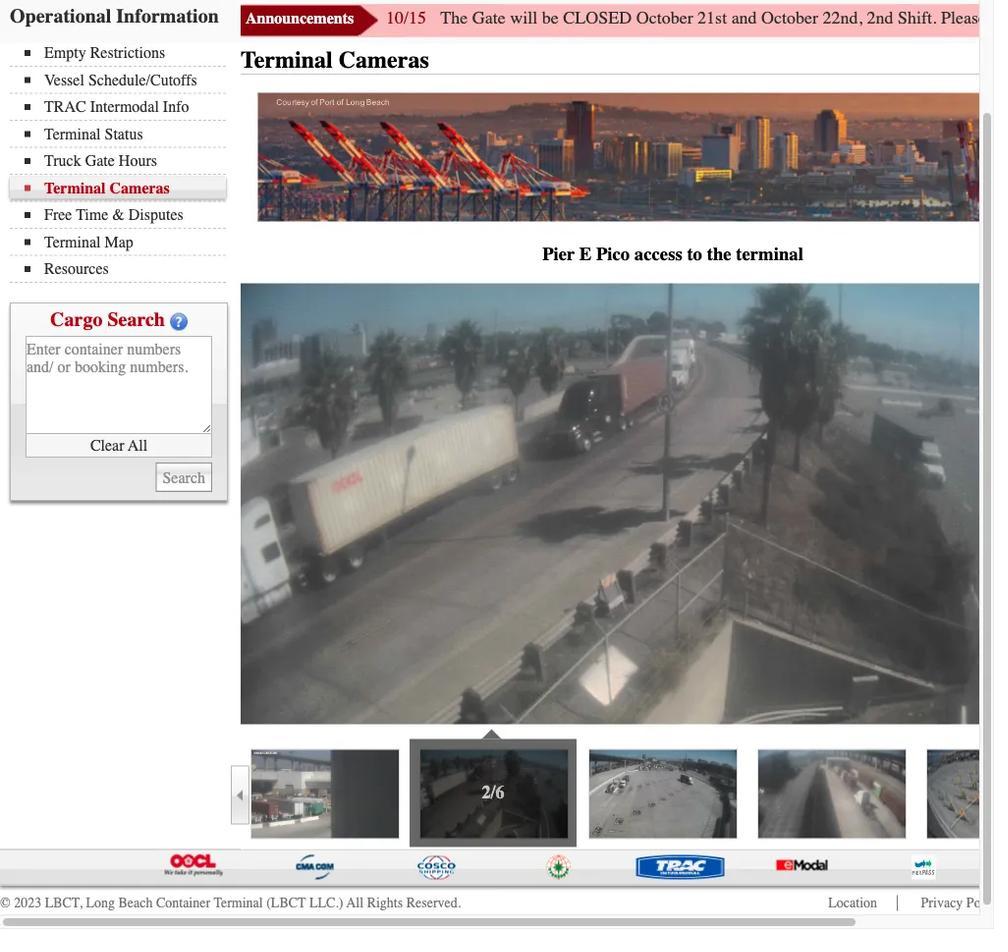 Task type: describe. For each thing, give the bounding box(es) containing it.
rights
[[367, 896, 403, 912]]

the
[[441, 8, 468, 28]]

1 october from the left
[[636, 8, 693, 28]]

location link
[[829, 896, 877, 912]]

access
[[635, 244, 683, 265]]

Enter container numbers and/ or booking numbers.  text field
[[26, 337, 212, 435]]

empty restrictions vessel schedule/cutoffs trac intermodal info terminal status truck gate hours terminal cameras free time & disputes terminal map resources
[[44, 44, 197, 279]]

&
[[112, 206, 125, 225]]

pier e pico access to the terminal
[[542, 244, 804, 265]]

2/6
[[482, 784, 505, 804]]

cargo
[[50, 309, 103, 332]]

intermodal
[[90, 98, 159, 116]]

clear all button
[[26, 435, 212, 458]]

terminal down trac
[[44, 125, 101, 143]]

announcements
[[246, 10, 354, 28]]

llc.)
[[309, 896, 343, 912]]

0 vertical spatial cameras
[[339, 47, 429, 74]]

trac intermodal info link
[[25, 98, 226, 116]]

22nd,
[[823, 8, 863, 28]]

terminal
[[736, 244, 804, 265]]

disputes
[[129, 206, 184, 225]]

and
[[732, 8, 757, 28]]

long
[[86, 896, 115, 912]]

1 vertical spatial all
[[346, 896, 364, 912]]

empty restrictions link
[[25, 44, 226, 62]]

resources link
[[25, 260, 226, 279]]

please
[[941, 8, 987, 28]]

(lbct
[[266, 896, 306, 912]]

polic
[[967, 896, 994, 912]]

0 vertical spatial gate
[[472, 8, 506, 28]]

clear all
[[90, 437, 147, 455]]

operational
[[10, 5, 111, 28]]

the
[[707, 244, 732, 265]]

terminal map link
[[25, 233, 226, 252]]

hours
[[119, 152, 157, 170]]

information
[[116, 5, 219, 28]]

operational information
[[10, 5, 219, 28]]

menu bar containing empty restrictions
[[10, 42, 236, 283]]

terminal left (lbct
[[214, 896, 263, 912]]

© 2023 lbct, long beach container terminal (lbct llc.) all rights reserved.
[[0, 896, 461, 912]]

e
[[579, 244, 592, 265]]

truck gate hours link
[[25, 152, 226, 170]]

privacy polic
[[921, 896, 994, 912]]

search
[[107, 309, 165, 332]]

to
[[687, 244, 702, 265]]

terminal cameras link
[[25, 179, 226, 197]]



Task type: vqa. For each thing, say whether or not it's contained in the screenshot.
Map
yes



Task type: locate. For each thing, give the bounding box(es) containing it.
clear
[[90, 437, 124, 455]]

closed
[[563, 8, 632, 28]]

1 horizontal spatial cameras
[[339, 47, 429, 74]]

trac
[[44, 98, 86, 116]]

terminal
[[241, 47, 333, 74], [44, 125, 101, 143], [44, 179, 106, 197], [44, 233, 101, 252], [214, 896, 263, 912]]

gate
[[472, 8, 506, 28], [85, 152, 115, 170]]

empty
[[44, 44, 86, 62]]

october right and
[[762, 8, 819, 28]]

terminal up "resources"
[[44, 233, 101, 252]]

cameras inside empty restrictions vessel schedule/cutoffs trac intermodal info terminal status truck gate hours terminal cameras free time & disputes terminal map resources
[[110, 179, 170, 197]]

2023
[[14, 896, 41, 912]]

shift.
[[898, 8, 937, 28]]

lbct,
[[45, 896, 82, 912]]

location
[[829, 896, 877, 912]]

0 vertical spatial all
[[128, 437, 147, 455]]

gate right the at top left
[[472, 8, 506, 28]]

will
[[510, 8, 538, 28]]

2nd
[[867, 8, 894, 28]]

all right clear
[[128, 437, 147, 455]]

resources
[[44, 260, 109, 279]]

1 horizontal spatial october
[[762, 8, 819, 28]]

restrictions
[[90, 44, 165, 62]]

cameras
[[339, 47, 429, 74], [110, 179, 170, 197]]

free
[[44, 206, 72, 225]]

terminal down announcements
[[241, 47, 333, 74]]

cameras down hours
[[110, 179, 170, 197]]

vessel schedule/cutoffs link
[[25, 71, 226, 89]]

privacy
[[921, 896, 963, 912]]

2 october from the left
[[762, 8, 819, 28]]

0 horizontal spatial gate
[[85, 152, 115, 170]]

21st
[[698, 8, 727, 28]]

beach
[[118, 896, 153, 912]]

status
[[105, 125, 143, 143]]

1 horizontal spatial all
[[346, 896, 364, 912]]

gate inside empty restrictions vessel schedule/cutoffs trac intermodal info terminal status truck gate hours terminal cameras free time & disputes terminal map resources
[[85, 152, 115, 170]]

0 horizontal spatial all
[[128, 437, 147, 455]]

reserved.
[[406, 896, 461, 912]]

10/15 the gate will be closed october 21st and october 22nd, 2nd shift. please r
[[386, 8, 994, 28]]

cameras down 10/15
[[339, 47, 429, 74]]

all
[[128, 437, 147, 455], [346, 896, 364, 912]]

pier
[[542, 244, 575, 265]]

1 vertical spatial cameras
[[110, 179, 170, 197]]

october
[[636, 8, 693, 28], [762, 8, 819, 28]]

privacy polic link
[[921, 896, 994, 912]]

container
[[156, 896, 210, 912]]

be
[[542, 8, 559, 28]]

info
[[163, 98, 189, 116]]

terminal status link
[[25, 125, 226, 143]]

gate down status
[[85, 152, 115, 170]]

terminal down truck
[[44, 179, 106, 197]]

schedule/cutoffs
[[88, 71, 197, 89]]

truck
[[44, 152, 81, 170]]

©
[[0, 896, 10, 912]]

terminal cameras
[[241, 47, 429, 74]]

None submit
[[156, 463, 212, 493]]

menu bar
[[10, 42, 236, 283]]

vessel
[[44, 71, 84, 89]]

map
[[105, 233, 133, 252]]

1 vertical spatial gate
[[85, 152, 115, 170]]

time
[[76, 206, 108, 225]]

cargo search
[[50, 309, 165, 332]]

all inside button
[[128, 437, 147, 455]]

10/15
[[386, 8, 426, 28]]

r
[[991, 8, 994, 28]]

all right llc.)
[[346, 896, 364, 912]]

october left "21st"
[[636, 8, 693, 28]]

pico
[[596, 244, 630, 265]]

free time & disputes link
[[25, 206, 226, 225]]

0 horizontal spatial cameras
[[110, 179, 170, 197]]

0 horizontal spatial october
[[636, 8, 693, 28]]

1 horizontal spatial gate
[[472, 8, 506, 28]]



